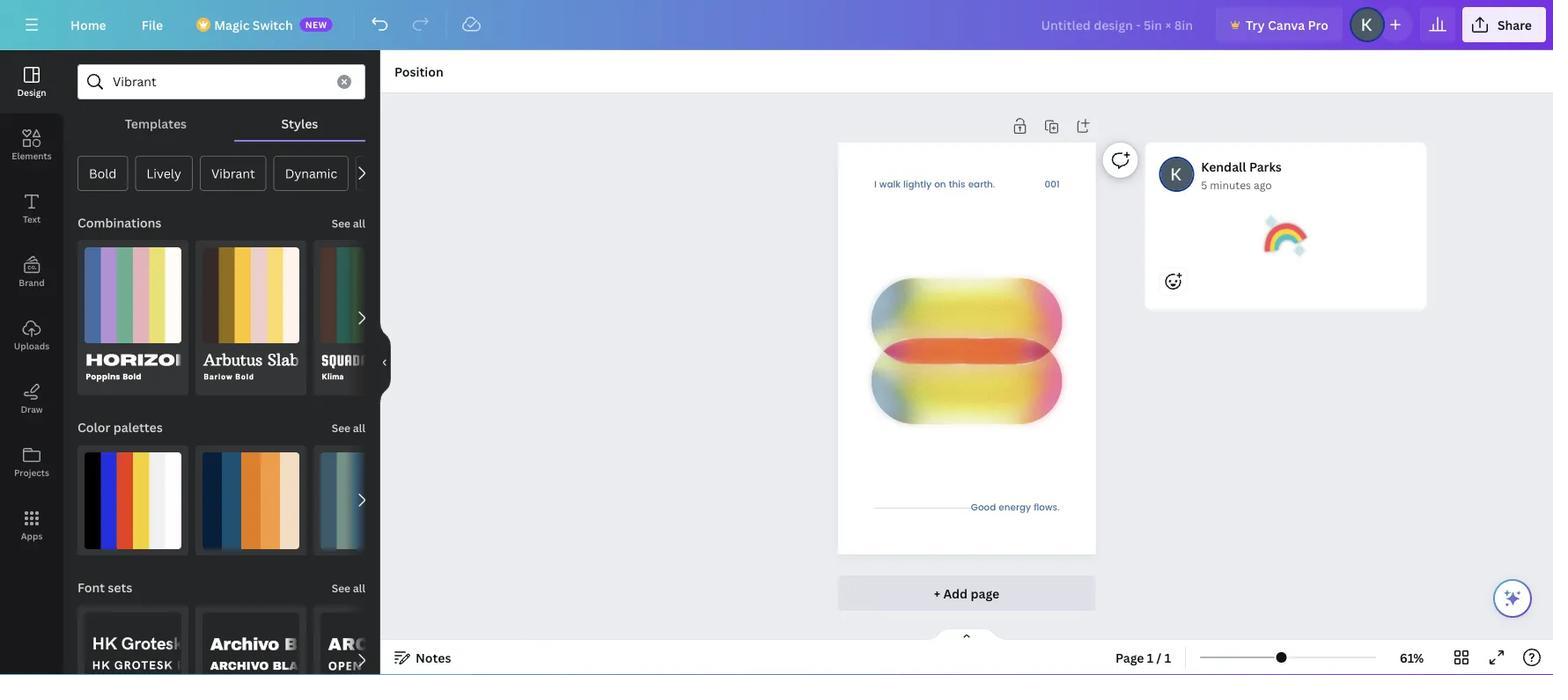 Task type: describe. For each thing, give the bounding box(es) containing it.
i walk lightly on this earth.
[[874, 177, 995, 192]]

good
[[971, 501, 996, 516]]

notes button
[[387, 644, 458, 672]]

styles button
[[234, 107, 365, 140]]

elements
[[12, 150, 52, 162]]

all for color palettes
[[353, 421, 365, 436]]

see all button for color palettes
[[330, 410, 367, 445]]

try
[[1246, 16, 1265, 33]]

lightly
[[903, 177, 931, 192]]

bold
[[89, 165, 117, 182]]

templates button
[[77, 107, 234, 140]]

elements button
[[0, 114, 63, 177]]

brand
[[19, 277, 45, 288]]

apps
[[21, 530, 43, 542]]

position button
[[387, 57, 451, 85]]

canva
[[1268, 16, 1305, 33]]

notes
[[416, 649, 451, 666]]

draw
[[21, 403, 43, 415]]

good energy flows.
[[971, 501, 1060, 516]]

all for combinations
[[353, 216, 365, 231]]

bold button
[[77, 156, 128, 191]]

all for font sets
[[353, 581, 365, 596]]

brand button
[[0, 240, 63, 304]]

design
[[17, 86, 46, 98]]

palettes
[[113, 419, 163, 436]]

magic
[[214, 16, 250, 33]]

apply "new dawn" style image
[[203, 452, 299, 549]]

position
[[395, 63, 444, 80]]

draw button
[[0, 367, 63, 431]]

see for combinations
[[332, 216, 351, 231]]

parks
[[1249, 158, 1282, 175]]

2 1 from the left
[[1165, 649, 1171, 666]]

energy
[[999, 501, 1031, 516]]

61% button
[[1383, 644, 1441, 672]]

try canva pro
[[1246, 16, 1329, 33]]

file
[[142, 16, 163, 33]]

apply "call to action" style image
[[85, 452, 181, 549]]

kendall parks list
[[1145, 143, 1434, 366]]

see for font sets
[[332, 581, 351, 596]]

text button
[[0, 177, 63, 240]]

walk
[[879, 177, 901, 192]]

apply "milk carton" style image
[[321, 452, 417, 549]]

sets
[[108, 580, 132, 596]]

see all button for font sets
[[330, 570, 367, 605]]

try canva pro button
[[1216, 7, 1343, 42]]

combinations
[[77, 214, 161, 231]]

61%
[[1400, 649, 1424, 666]]

earth.
[[968, 177, 995, 192]]

+ add page
[[934, 585, 1000, 602]]

1 1 from the left
[[1147, 649, 1154, 666]]

file button
[[127, 7, 177, 42]]

font sets
[[77, 580, 132, 596]]

share button
[[1463, 7, 1546, 42]]

page 1 / 1
[[1116, 649, 1171, 666]]

templates
[[125, 115, 187, 132]]

see all for font sets
[[332, 581, 365, 596]]

page
[[971, 585, 1000, 602]]

main menu bar
[[0, 0, 1553, 50]]

5
[[1201, 177, 1208, 192]]

color palettes
[[77, 419, 163, 436]]



Task type: vqa. For each thing, say whether or not it's contained in the screenshot.
PRINT WITH CANVA dropdown button
no



Task type: locate. For each thing, give the bounding box(es) containing it.
on
[[934, 177, 946, 192]]

kendall parks 5 minutes ago
[[1201, 158, 1282, 192]]

see all button for combinations
[[330, 205, 367, 240]]

1 see from the top
[[332, 216, 351, 231]]

dynamic button
[[274, 156, 349, 191]]

this
[[949, 177, 965, 192]]

uploads
[[14, 340, 49, 352]]

2 vertical spatial see all button
[[330, 570, 367, 605]]

switch
[[253, 16, 293, 33]]

vibrant
[[211, 165, 255, 182]]

add
[[944, 585, 968, 602]]

3 all from the top
[[353, 581, 365, 596]]

+ add page button
[[838, 576, 1096, 611]]

lively button
[[135, 156, 193, 191]]

see all for color palettes
[[332, 421, 365, 436]]

Search styles search field
[[113, 65, 327, 99]]

+
[[934, 585, 941, 602]]

home
[[70, 16, 106, 33]]

text
[[23, 213, 41, 225]]

0 vertical spatial see all
[[332, 216, 365, 231]]

color palettes button
[[76, 410, 164, 445]]

1 vertical spatial see all
[[332, 421, 365, 436]]

0 vertical spatial see
[[332, 216, 351, 231]]

2 see all from the top
[[332, 421, 365, 436]]

2 see from the top
[[332, 421, 351, 436]]

1 horizontal spatial 1
[[1165, 649, 1171, 666]]

pro
[[1308, 16, 1329, 33]]

see all button
[[330, 205, 367, 240], [330, 410, 367, 445], [330, 570, 367, 605]]

apps button
[[0, 494, 63, 557]]

styles
[[281, 115, 318, 132]]

1 vertical spatial see all button
[[330, 410, 367, 445]]

0 vertical spatial all
[[353, 216, 365, 231]]

1 see all button from the top
[[330, 205, 367, 240]]

minutes
[[1210, 177, 1251, 192]]

1 see all from the top
[[332, 216, 365, 231]]

ago
[[1254, 177, 1272, 192]]

share
[[1498, 16, 1532, 33]]

see
[[332, 216, 351, 231], [332, 421, 351, 436], [332, 581, 351, 596]]

lively
[[147, 165, 181, 182]]

hide image
[[380, 321, 391, 405]]

2 vertical spatial see
[[332, 581, 351, 596]]

1 vertical spatial see
[[332, 421, 351, 436]]

/
[[1157, 649, 1162, 666]]

magic switch
[[214, 16, 293, 33]]

2 vertical spatial see all
[[332, 581, 365, 596]]

flows.
[[1034, 501, 1060, 516]]

1 vertical spatial all
[[353, 421, 365, 436]]

canva assistant image
[[1502, 588, 1523, 609]]

0 vertical spatial see all button
[[330, 205, 367, 240]]

001
[[1045, 177, 1060, 192]]

Design title text field
[[1027, 7, 1209, 42]]

side panel tab list
[[0, 50, 63, 557]]

home link
[[56, 7, 120, 42]]

3 see from the top
[[332, 581, 351, 596]]

vibrant button
[[200, 156, 267, 191]]

2 vertical spatial all
[[353, 581, 365, 596]]

uploads button
[[0, 304, 63, 367]]

2 all from the top
[[353, 421, 365, 436]]

2 see all button from the top
[[330, 410, 367, 445]]

dynamic
[[285, 165, 337, 182]]

see for color palettes
[[332, 421, 351, 436]]

kendall
[[1201, 158, 1247, 175]]

page
[[1116, 649, 1144, 666]]

all
[[353, 216, 365, 231], [353, 421, 365, 436], [353, 581, 365, 596]]

new
[[305, 18, 327, 30]]

show pages image
[[925, 628, 1009, 642]]

1 all from the top
[[353, 216, 365, 231]]

3 see all from the top
[[332, 581, 365, 596]]

combinations button
[[76, 205, 163, 240]]

1 left /
[[1147, 649, 1154, 666]]

1
[[1147, 649, 1154, 666], [1165, 649, 1171, 666]]

expressing gratitude image
[[1265, 215, 1307, 257]]

i
[[874, 177, 877, 192]]

3 see all button from the top
[[330, 570, 367, 605]]

see all
[[332, 216, 365, 231], [332, 421, 365, 436], [332, 581, 365, 596]]

0 horizontal spatial 1
[[1147, 649, 1154, 666]]

font sets button
[[76, 570, 134, 605]]

font
[[77, 580, 105, 596]]

design button
[[0, 50, 63, 114]]

1 right /
[[1165, 649, 1171, 666]]

see all for combinations
[[332, 216, 365, 231]]

projects button
[[0, 431, 63, 494]]

projects
[[14, 467, 49, 479]]

color
[[77, 419, 110, 436]]



